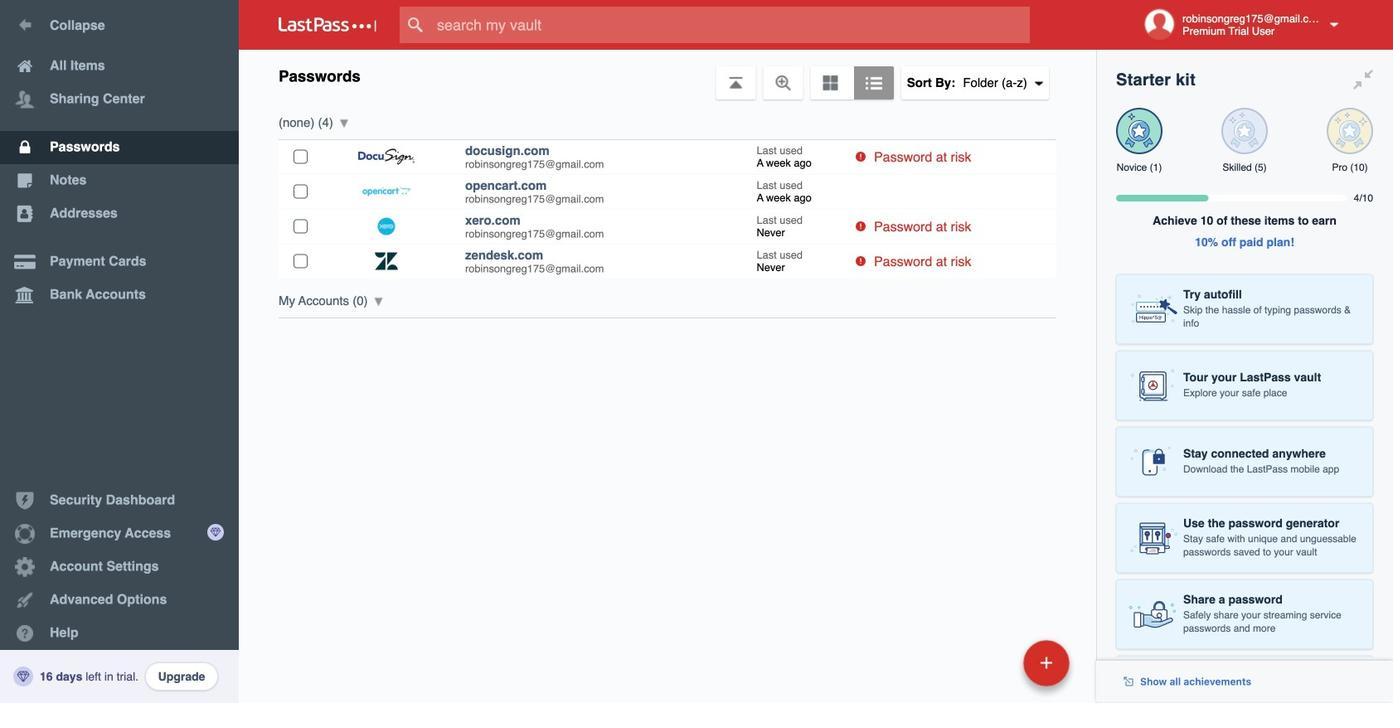 Task type: describe. For each thing, give the bounding box(es) containing it.
search my vault text field
[[400, 7, 1062, 43]]

Search search field
[[400, 7, 1062, 43]]

main navigation navigation
[[0, 0, 239, 703]]

new item navigation
[[909, 635, 1080, 703]]

lastpass image
[[279, 17, 377, 32]]

vault options navigation
[[239, 50, 1096, 100]]



Task type: locate. For each thing, give the bounding box(es) containing it.
new item element
[[909, 639, 1076, 687]]



